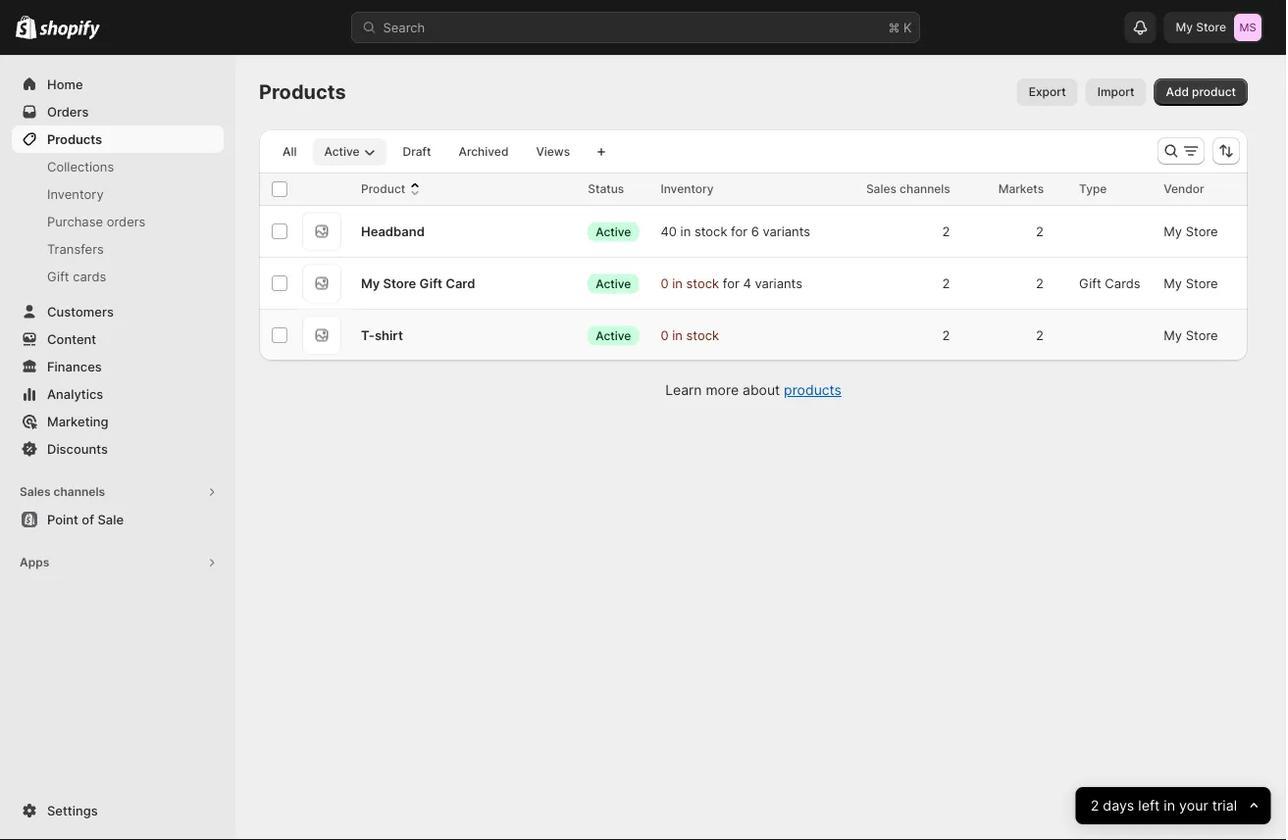 Task type: vqa. For each thing, say whether or not it's contained in the screenshot.
in
yes



Task type: locate. For each thing, give the bounding box(es) containing it.
2 0 from the top
[[661, 328, 669, 343]]

my for t-shirt
[[1164, 328, 1182, 343]]

my for headband
[[1164, 224, 1182, 239]]

0 vertical spatial stock
[[694, 224, 727, 239]]

1 vertical spatial sales
[[20, 485, 51, 499]]

variants right 4
[[755, 276, 802, 291]]

cards
[[73, 269, 106, 284]]

0 horizontal spatial sales
[[20, 485, 51, 499]]

0 vertical spatial variants
[[763, 224, 810, 239]]

0 horizontal spatial shopify image
[[16, 15, 37, 39]]

1 vertical spatial stock
[[686, 276, 719, 291]]

export
[[1029, 85, 1066, 99]]

home link
[[12, 71, 224, 98]]

4
[[743, 276, 751, 291]]

store for headband
[[1186, 224, 1218, 239]]

product button
[[361, 180, 425, 199]]

in right left
[[1164, 798, 1175, 815]]

customers link
[[12, 298, 224, 326]]

apps
[[20, 556, 49, 570]]

channels left markets
[[900, 182, 950, 196]]

products link
[[784, 382, 842, 399]]

more
[[706, 382, 739, 399]]

orders
[[107, 214, 146, 229]]

vendor
[[1164, 182, 1204, 196]]

0 up learn
[[661, 328, 669, 343]]

in up learn
[[672, 328, 683, 343]]

shopify image
[[16, 15, 37, 39], [39, 20, 100, 40]]

variants for 40 in stock for 6 variants
[[763, 224, 810, 239]]

1 horizontal spatial inventory
[[661, 182, 714, 196]]

my store
[[1176, 20, 1226, 34], [1164, 224, 1218, 239], [1164, 276, 1218, 291], [1164, 328, 1218, 343]]

learn
[[665, 382, 702, 399]]

channels
[[900, 182, 950, 196], [53, 485, 105, 499]]

2 button
[[932, 212, 974, 251], [1026, 212, 1067, 251], [932, 264, 974, 303], [1026, 264, 1067, 303], [932, 316, 974, 355], [1026, 316, 1067, 355]]

for left 6 on the right
[[731, 224, 748, 239]]

40
[[661, 224, 677, 239]]

left
[[1138, 798, 1160, 815]]

0 vertical spatial for
[[731, 224, 748, 239]]

stock
[[694, 224, 727, 239], [686, 276, 719, 291], [686, 328, 719, 343]]

inventory link
[[12, 181, 224, 208]]

sales channels button
[[12, 479, 224, 506]]

store
[[1196, 20, 1226, 34], [1186, 224, 1218, 239], [383, 276, 416, 291], [1186, 276, 1218, 291], [1186, 328, 1218, 343]]

inventory up "purchase"
[[47, 186, 104, 202]]

0 horizontal spatial products
[[47, 131, 102, 147]]

purchase
[[47, 214, 103, 229]]

2 days left in your trial button
[[1075, 788, 1270, 825]]

0 horizontal spatial sales channels
[[20, 485, 105, 499]]

purchase orders link
[[12, 208, 224, 235]]

markets
[[998, 182, 1044, 196]]

orders
[[47, 104, 89, 119]]

my store for headband
[[1164, 224, 1218, 239]]

in inside 2 days left in your trial dropdown button
[[1164, 798, 1175, 815]]

2 horizontal spatial gift
[[1079, 276, 1101, 291]]

store for my store gift card
[[1186, 276, 1218, 291]]

variants right 6 on the right
[[763, 224, 810, 239]]

1 vertical spatial sales channels
[[20, 485, 105, 499]]

sales
[[866, 182, 897, 196], [20, 485, 51, 499]]

your
[[1179, 798, 1208, 815]]

0 in stock
[[661, 328, 719, 343]]

in right 40
[[680, 224, 691, 239]]

for left 4
[[723, 276, 739, 291]]

variants
[[763, 224, 810, 239], [755, 276, 802, 291]]

t-shirt
[[361, 328, 403, 343]]

in down 40
[[672, 276, 683, 291]]

1 horizontal spatial sales channels
[[866, 182, 950, 196]]

stock up learn
[[686, 328, 719, 343]]

1 vertical spatial variants
[[755, 276, 802, 291]]

active for headband
[[596, 224, 631, 239]]

marketing link
[[12, 408, 224, 436]]

2 inside dropdown button
[[1090, 798, 1099, 815]]

2
[[942, 224, 950, 239], [1036, 224, 1044, 239], [942, 276, 950, 291], [1036, 276, 1044, 291], [942, 328, 950, 343], [1036, 328, 1044, 343], [1090, 798, 1099, 815]]

my for my store gift card
[[1164, 276, 1182, 291]]

gift cards
[[1079, 276, 1141, 291]]

type button
[[1079, 180, 1127, 199]]

inventory up 40
[[661, 182, 714, 196]]

1 horizontal spatial channels
[[900, 182, 950, 196]]

for
[[731, 224, 748, 239], [723, 276, 739, 291]]

for for 6
[[731, 224, 748, 239]]

my store gift card
[[361, 276, 475, 291]]

channels up point of sale
[[53, 485, 105, 499]]

0 down 40
[[661, 276, 669, 291]]

1 0 from the top
[[661, 276, 669, 291]]

t-
[[361, 328, 375, 343]]

products up all
[[259, 80, 346, 104]]

my
[[1176, 20, 1193, 34], [1164, 224, 1182, 239], [361, 276, 380, 291], [1164, 276, 1182, 291], [1164, 328, 1182, 343]]

0
[[661, 276, 669, 291], [661, 328, 669, 343]]

apps button
[[12, 549, 224, 577]]

sales channels
[[866, 182, 950, 196], [20, 485, 105, 499]]

1 vertical spatial products
[[47, 131, 102, 147]]

stock left 4
[[686, 276, 719, 291]]

purchase orders
[[47, 214, 146, 229]]

point of sale
[[47, 512, 124, 527]]

transfers link
[[12, 235, 224, 263]]

1 vertical spatial channels
[[53, 485, 105, 499]]

finances
[[47, 359, 102, 374]]

stock right 40
[[694, 224, 727, 239]]

products up collections in the top of the page
[[47, 131, 102, 147]]

1 horizontal spatial sales
[[866, 182, 897, 196]]

0 horizontal spatial gift
[[47, 269, 69, 284]]

marketing
[[47, 414, 108, 429]]

stock for 40 in stock
[[694, 224, 727, 239]]

gift cards link
[[12, 263, 224, 290]]

orders link
[[12, 98, 224, 126]]

point of sale link
[[12, 506, 224, 534]]

home
[[47, 77, 83, 92]]

1 vertical spatial 0
[[661, 328, 669, 343]]

gift
[[47, 269, 69, 284], [419, 276, 442, 291], [1079, 276, 1101, 291]]

0 vertical spatial sales
[[866, 182, 897, 196]]

trial
[[1212, 798, 1237, 815]]

cards
[[1105, 276, 1141, 291]]

tab list
[[267, 137, 586, 166]]

days
[[1103, 798, 1134, 815]]

products
[[259, 80, 346, 104], [47, 131, 102, 147]]

0 vertical spatial 0
[[661, 276, 669, 291]]

0 horizontal spatial channels
[[53, 485, 105, 499]]

1 horizontal spatial products
[[259, 80, 346, 104]]

point
[[47, 512, 78, 527]]

products
[[784, 382, 842, 399]]

1 vertical spatial for
[[723, 276, 739, 291]]

content
[[47, 332, 96, 347]]

vendor button
[[1164, 180, 1224, 199]]

about
[[743, 382, 780, 399]]



Task type: describe. For each thing, give the bounding box(es) containing it.
1 horizontal spatial shopify image
[[39, 20, 100, 40]]

0 horizontal spatial inventory
[[47, 186, 104, 202]]

search
[[383, 20, 425, 35]]

my store for my store gift card
[[1164, 276, 1218, 291]]

tab list containing all
[[267, 137, 586, 166]]

views
[[536, 145, 570, 159]]

active for t-shirt
[[596, 328, 631, 343]]

status
[[588, 182, 624, 196]]

6
[[751, 224, 759, 239]]

settings link
[[12, 798, 224, 825]]

1 horizontal spatial gift
[[419, 276, 442, 291]]

export button
[[1017, 78, 1078, 106]]

shirt
[[375, 328, 403, 343]]

discounts
[[47, 441, 108, 457]]

40 in stock for 6 variants
[[661, 224, 810, 239]]

analytics
[[47, 387, 103, 402]]

channels inside button
[[53, 485, 105, 499]]

⌘
[[888, 20, 900, 35]]

for for 4
[[723, 276, 739, 291]]

settings
[[47, 803, 98, 819]]

my store gift card link
[[361, 274, 475, 293]]

analytics link
[[12, 381, 224, 408]]

archived link
[[447, 138, 520, 166]]

in for 0 in stock for 4 variants
[[672, 276, 683, 291]]

import button
[[1086, 78, 1146, 106]]

transfers
[[47, 241, 104, 257]]

sales inside button
[[20, 485, 51, 499]]

stock for 0 in stock
[[686, 276, 719, 291]]

2 days left in your trial
[[1090, 798, 1237, 815]]

my store for t-shirt
[[1164, 328, 1218, 343]]

all link
[[271, 138, 308, 166]]

discounts link
[[12, 436, 224, 463]]

product
[[1192, 85, 1236, 99]]

my store image
[[1234, 14, 1262, 41]]

of
[[82, 512, 94, 527]]

0 vertical spatial channels
[[900, 182, 950, 196]]

in for 40 in stock for 6 variants
[[680, 224, 691, 239]]

import
[[1097, 85, 1135, 99]]

gift for gift cards
[[1079, 276, 1101, 291]]

t-shirt link
[[361, 326, 403, 345]]

finances link
[[12, 353, 224, 381]]

content link
[[12, 326, 224, 353]]

collections
[[47, 159, 114, 174]]

0 for 0 in stock
[[661, 328, 669, 343]]

type
[[1079, 182, 1107, 196]]

variants for 0 in stock for 4 variants
[[755, 276, 802, 291]]

active inside active dropdown button
[[324, 145, 360, 159]]

card
[[446, 276, 475, 291]]

gift for gift cards
[[47, 269, 69, 284]]

in for 0 in stock
[[672, 328, 683, 343]]

inventory button
[[661, 180, 733, 199]]

2 vertical spatial stock
[[686, 328, 719, 343]]

headband
[[361, 224, 425, 239]]

headband link
[[361, 222, 425, 241]]

customers
[[47, 304, 114, 319]]

0 vertical spatial sales channels
[[866, 182, 950, 196]]

add
[[1166, 85, 1189, 99]]

learn more about products
[[665, 382, 842, 399]]

draft link
[[391, 138, 443, 166]]

views link
[[524, 138, 582, 166]]

inventory inside button
[[661, 182, 714, 196]]

gift cards
[[47, 269, 106, 284]]

collections link
[[12, 153, 224, 181]]

0 for 0 in stock for 4 variants
[[661, 276, 669, 291]]

all
[[283, 145, 297, 159]]

archived
[[459, 145, 509, 159]]

active button
[[312, 138, 387, 166]]

active for my store gift card
[[596, 276, 631, 291]]

draft
[[403, 145, 431, 159]]

add product link
[[1154, 78, 1248, 106]]

⌘ k
[[888, 20, 912, 35]]

store for t-shirt
[[1186, 328, 1218, 343]]

sale
[[98, 512, 124, 527]]

product
[[361, 182, 405, 196]]

sales channels inside button
[[20, 485, 105, 499]]

0 in stock for 4 variants
[[661, 276, 802, 291]]

add product
[[1166, 85, 1236, 99]]

products link
[[12, 126, 224, 153]]

k
[[904, 20, 912, 35]]

point of sale button
[[0, 506, 235, 534]]

0 vertical spatial products
[[259, 80, 346, 104]]



